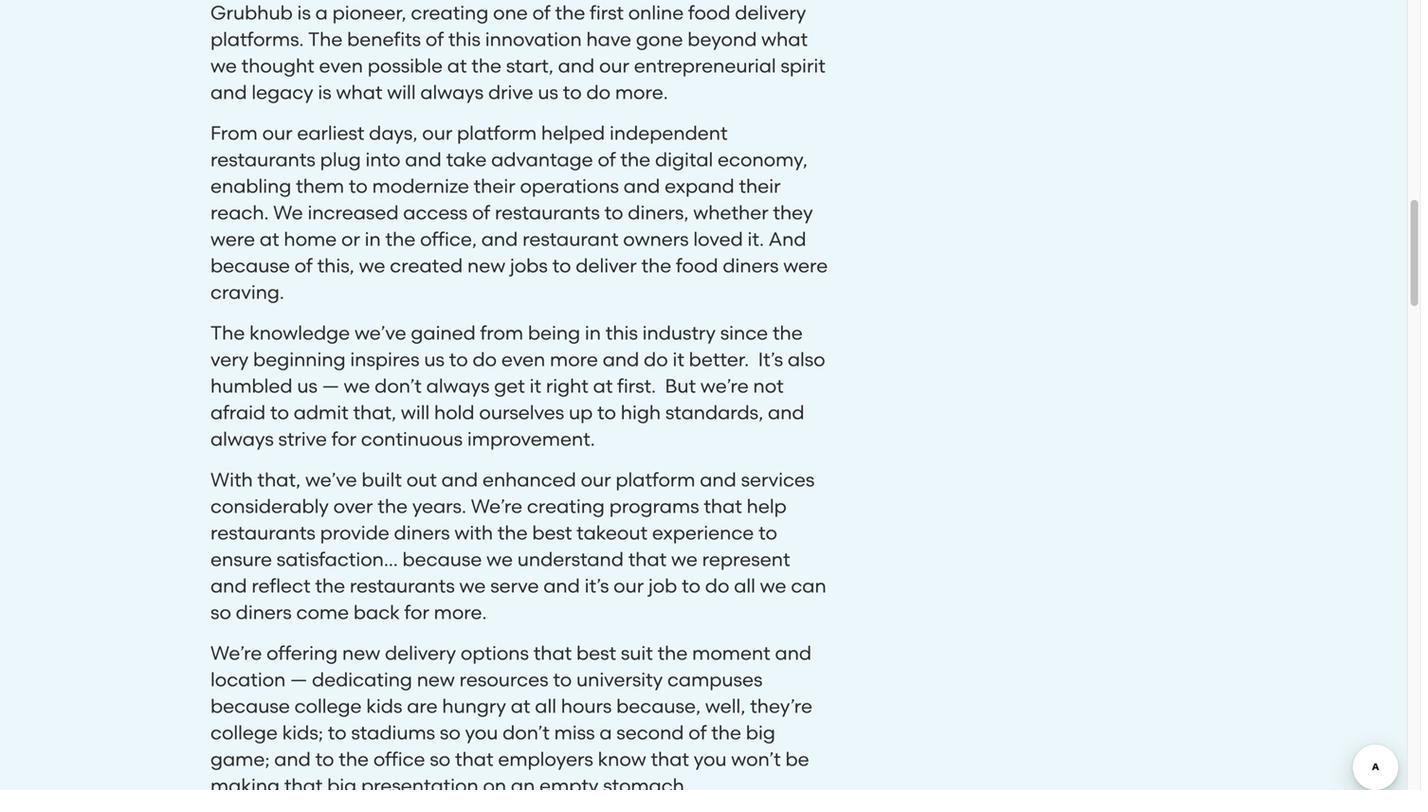 Task type: vqa. For each thing, say whether or not it's contained in the screenshot.
that, within WITH THAT, WE'VE BUILT OUT AND ENHANCED OUR PLATFORM AND SERVICES CONSIDERABLY OVER THE YEARS. WE'RE CREATING PROGRAMS THAT HELP RESTAURANTS PROVIDE DINERS WITH THE BEST TAKEOUT EXPERIENCE TO ENSURE SATISFACTION… BECAUSE WE UNDERSTAND THAT WE REPRESENT AND REFLECT THE RESTAURANTS WE SERVE AND IT'S OUR JOB TO DO ALL WE CAN SO DINERS COME BACK FOR MORE.
yes



Task type: describe. For each thing, give the bounding box(es) containing it.
get
[[494, 375, 525, 398]]

gone
[[636, 28, 683, 51]]

1 their from the left
[[474, 175, 516, 198]]

our up "takeout"
[[581, 469, 611, 492]]

the inside grubhub is a pioneer, creating one of the first online food delivery platforms. the benefits of this innovation have gone beyond what we thought even possible at the start, and our entrepreneurial spirit and legacy is what will always drive us to do more.
[[308, 28, 343, 51]]

online
[[628, 1, 684, 24]]

help
[[747, 495, 787, 518]]

to right job
[[682, 575, 701, 598]]

all inside we're offering new delivery options that best suit the moment and location — dedicating new resources to university campuses because college kids are hungry at all hours because, well, they're college kids; to stadiums so you don't miss a second of the big game; and to the office so that employers know that you won't be making that big presentation on an empty stomach.
[[535, 696, 557, 718]]

the down owners
[[642, 255, 672, 277]]

stomach.
[[603, 775, 689, 791]]

and up they're
[[775, 642, 812, 665]]

because inside we're offering new delivery options that best suit the moment and location — dedicating new resources to university campuses because college kids are hungry at all hours because, well, they're college kids; to stadiums so you don't miss a second of the big game; and to the office so that employers know that you won't be making that big presentation on an empty stomach.
[[211, 696, 290, 718]]

they
[[773, 202, 813, 224]]

serve
[[490, 575, 539, 598]]

the down built
[[378, 495, 408, 518]]

advantage
[[491, 148, 593, 171]]

0 vertical spatial what
[[762, 28, 808, 51]]

for inside the knowledge we've gained from being in this industry since the very beginning inspires us to do even more and do it better.  it's also humbled us — we don't always get it right at first.  but we're not afraid to admit that, will hold ourselves up to high standards, and always strive for continuous improvement.
[[332, 428, 357, 451]]

to up hours on the left bottom
[[553, 669, 572, 692]]

to up strive
[[270, 402, 289, 424]]

owners
[[623, 228, 689, 251]]

kids;
[[282, 722, 323, 745]]

that down "kids;"
[[284, 775, 323, 791]]

provide
[[320, 522, 390, 545]]

to inside grubhub is a pioneer, creating one of the first online food delivery platforms. the benefits of this innovation have gone beyond what we thought even possible at the start, and our entrepreneurial spirit and legacy is what will always drive us to do more.
[[563, 81, 582, 104]]

won't
[[731, 749, 781, 771]]

resources
[[460, 669, 549, 692]]

reach.
[[211, 202, 269, 224]]

the right the with
[[498, 522, 528, 545]]

and up from
[[211, 81, 247, 104]]

we left "can"
[[760, 575, 787, 598]]

strive
[[278, 428, 327, 451]]

to down "kids;"
[[315, 749, 334, 771]]

0 vertical spatial college
[[295, 696, 362, 718]]

improvement.
[[467, 428, 595, 451]]

platforms.
[[211, 28, 304, 51]]

we
[[273, 202, 303, 224]]

we inside the knowledge we've gained from being in this industry since the very beginning inspires us to do even more and do it better.  it's also humbled us — we don't always get it right at first.  but we're not afraid to admit that, will hold ourselves up to high standards, and always strive for continuous improvement.
[[344, 375, 370, 398]]

it's
[[585, 575, 609, 598]]

inspires
[[350, 349, 420, 371]]

platform inside with that, we've built out and enhanced our platform and services considerably over the years. we're creating programs that help restaurants provide diners with the best takeout experience to ensure satisfaction… because we understand that we represent and reflect the restaurants we serve and it's our job to do all we can so diners come back for more.
[[616, 469, 696, 492]]

created
[[390, 255, 463, 277]]

ourselves
[[479, 402, 564, 424]]

we're inside we're offering new delivery options that best suit the moment and location — dedicating new resources to university campuses because college kids are hungry at all hours because, well, they're college kids; to stadiums so you don't miss a second of the big game; and to the office so that employers know that you won't be making that big presentation on an empty stomach.
[[211, 642, 262, 665]]

do down "from"
[[473, 349, 497, 371]]

pioneer,
[[333, 1, 406, 24]]

that, inside with that, we've built out and enhanced our platform and services considerably over the years. we're creating programs that help restaurants provide diners with the best takeout experience to ensure satisfaction… because we understand that we represent and reflect the restaurants we serve and it's our job to do all we can so diners come back for more.
[[257, 469, 301, 492]]

best inside we're offering new delivery options that best suit the moment and location — dedicating new resources to university campuses because college kids are hungry at all hours because, well, they're college kids; to stadiums so you don't miss a second of the big game; and to the office so that employers know that you won't be making that big presentation on an empty stomach.
[[577, 642, 616, 665]]

location
[[211, 669, 286, 692]]

and down "kids;"
[[274, 749, 311, 771]]

we're offering new delivery options that best suit the moment and location — dedicating new resources to university campuses because college kids are hungry at all hours because, well, they're college kids; to stadiums so you don't miss a second of the big game; and to the office so that employers know that you won't be making that big presentation on an empty stomach.
[[211, 642, 813, 791]]

to left diners,
[[605, 202, 624, 224]]

economy,
[[718, 148, 808, 171]]

always inside grubhub is a pioneer, creating one of the first online food delivery platforms. the benefits of this innovation have gone beyond what we thought even possible at the start, and our entrepreneurial spirit and legacy is what will always drive us to do more.
[[420, 81, 484, 104]]

1 vertical spatial college
[[211, 722, 278, 745]]

and down have
[[558, 55, 595, 77]]

1 horizontal spatial it
[[673, 349, 685, 371]]

of down the helped
[[598, 148, 616, 171]]

restaurant
[[523, 228, 619, 251]]

1 vertical spatial always
[[426, 375, 490, 398]]

do inside with that, we've built out and enhanced our platform and services considerably over the years. we're creating programs that help restaurants provide diners with the best takeout experience to ensure satisfaction… because we understand that we represent and reflect the restaurants we serve and it's our job to do all we can so diners come back for more.
[[705, 575, 730, 598]]

food inside the from our earliest days, our platform helped independent restaurants plug into and take advantage of the digital economy, enabling them to modernize their operations and expand their reach. we increased access of restaurants to diners, whether they were at home or in the office, and restaurant owners loved it. and because of this, we created new jobs to deliver the food diners were craving.
[[676, 255, 718, 277]]

takeout
[[577, 522, 648, 545]]

to down gained in the left top of the page
[[449, 349, 468, 371]]

1 vertical spatial us
[[424, 349, 445, 371]]

take
[[446, 148, 487, 171]]

but
[[665, 375, 696, 398]]

and up diners,
[[624, 175, 660, 198]]

since
[[720, 322, 768, 345]]

this inside grubhub is a pioneer, creating one of the first online food delivery platforms. the benefits of this innovation have gone beyond what we thought even possible at the start, and our entrepreneurial spirit and legacy is what will always drive us to do more.
[[448, 28, 481, 51]]

in inside the knowledge we've gained from being in this industry since the very beginning inspires us to do even more and do it better.  it's also humbled us — we don't always get it right at first.  but we're not afraid to admit that, will hold ourselves up to high standards, and always strive for continuous improvement.
[[585, 322, 601, 345]]

enabling
[[211, 175, 291, 198]]

of up office,
[[472, 202, 490, 224]]

1 vertical spatial were
[[784, 255, 828, 277]]

that up job
[[628, 549, 667, 571]]

it's
[[758, 349, 783, 371]]

right
[[546, 375, 589, 398]]

and up years.
[[442, 469, 478, 492]]

grubhub is a pioneer, creating one of the first online food delivery platforms. the benefits of this innovation have gone beyond what we thought even possible at the start, and our entrepreneurial spirit and legacy is what will always drive us to do more.
[[211, 1, 826, 104]]

this inside the knowledge we've gained from being in this industry since the very beginning inspires us to do even more and do it better.  it's also humbled us — we don't always get it right at first.  but we're not afraid to admit that, will hold ourselves up to high standards, and always strive for continuous improvement.
[[606, 322, 638, 345]]

one
[[493, 1, 528, 24]]

job
[[649, 575, 677, 598]]

that, inside the knowledge we've gained from being in this industry since the very beginning inspires us to do even more and do it better.  it's also humbled us — we don't always get it right at first.  but we're not afraid to admit that, will hold ourselves up to high standards, and always strive for continuous improvement.
[[353, 402, 396, 424]]

1 horizontal spatial is
[[318, 81, 332, 104]]

to right "kids;"
[[328, 722, 347, 745]]

experience
[[652, 522, 754, 545]]

and
[[769, 228, 807, 251]]

independent
[[610, 122, 728, 145]]

beyond
[[688, 28, 757, 51]]

because inside with that, we've built out and enhanced our platform and services considerably over the years. we're creating programs that help restaurants provide diners with the best takeout experience to ensure satisfaction… because we understand that we represent and reflect the restaurants we serve and it's our job to do all we can so diners come back for more.
[[403, 549, 482, 571]]

our right it's
[[614, 575, 644, 598]]

even inside grubhub is a pioneer, creating one of the first online food delivery platforms. the benefits of this innovation have gone beyond what we thought even possible at the start, and our entrepreneurial spirit and legacy is what will always drive us to do more.
[[319, 55, 363, 77]]

the down independent
[[621, 148, 651, 171]]

ensure
[[211, 549, 272, 571]]

services
[[741, 469, 815, 492]]

modernize
[[372, 175, 469, 198]]

will inside grubhub is a pioneer, creating one of the first online food delivery platforms. the benefits of this innovation have gone beyond what we thought even possible at the start, and our entrepreneurial spirit and legacy is what will always drive us to do more.
[[387, 81, 416, 104]]

2 vertical spatial us
[[297, 375, 318, 398]]

game;
[[211, 749, 270, 771]]

entrepreneurial
[[634, 55, 776, 77]]

days,
[[369, 122, 418, 145]]

of up innovation
[[533, 1, 551, 24]]

new inside the from our earliest days, our platform helped independent restaurants plug into and take advantage of the digital economy, enabling them to modernize their operations and expand their reach. we increased access of restaurants to diners, whether they were at home or in the office, and restaurant owners loved it. and because of this, we created new jobs to deliver the food diners were craving.
[[468, 255, 506, 277]]

diners inside the from our earliest days, our platform helped independent restaurants plug into and take advantage of the digital economy, enabling them to modernize their operations and expand their reach. we increased access of restaurants to diners, whether they were at home or in the office, and restaurant owners loved it. and because of this, we created new jobs to deliver the food diners were craving.
[[723, 255, 779, 277]]

making
[[211, 775, 280, 791]]

hours
[[561, 696, 612, 718]]

understand
[[518, 549, 624, 571]]

stadiums
[[351, 722, 435, 745]]

the up created
[[386, 228, 416, 251]]

employers
[[498, 749, 593, 771]]

industry
[[643, 322, 716, 345]]

2 vertical spatial always
[[211, 428, 274, 451]]

0 horizontal spatial is
[[297, 1, 311, 24]]

the down satisfaction…
[[315, 575, 345, 598]]

— inside we're offering new delivery options that best suit the moment and location — dedicating new resources to university campuses because college kids are hungry at all hours because, well, they're college kids; to stadiums so you don't miss a second of the big game; and to the office so that employers know that you won't be making that big presentation on an empty stomach.
[[290, 669, 307, 692]]

whether
[[694, 202, 769, 224]]

grubhub
[[211, 1, 293, 24]]

that up the resources
[[534, 642, 572, 665]]

dedicating
[[312, 669, 412, 692]]

the left first
[[555, 1, 585, 24]]

very
[[211, 349, 249, 371]]

for inside with that, we've built out and enhanced our platform and services considerably over the years. we're creating programs that help restaurants provide diners with the best takeout experience to ensure satisfaction… because we understand that we represent and reflect the restaurants we serve and it's our job to do all we can so diners come back for more.
[[405, 602, 429, 624]]

— inside the knowledge we've gained from being in this industry since the very beginning inspires us to do even more and do it better.  it's also humbled us — we don't always get it right at first.  but we're not afraid to admit that, will hold ourselves up to high standards, and always strive for continuous improvement.
[[322, 375, 339, 398]]

at inside grubhub is a pioneer, creating one of the first online food delivery platforms. the benefits of this innovation have gone beyond what we thought even possible at the start, and our entrepreneurial spirit and legacy is what will always drive us to do more.
[[447, 55, 467, 77]]

0 horizontal spatial were
[[211, 228, 255, 251]]

1 vertical spatial it
[[530, 375, 542, 398]]

food inside grubhub is a pioneer, creating one of the first online food delivery platforms. the benefits of this innovation have gone beyond what we thought even possible at the start, and our entrepreneurial spirit and legacy is what will always drive us to do more.
[[688, 1, 731, 24]]

this,
[[317, 255, 354, 277]]

drive
[[488, 81, 534, 104]]

we down experience
[[671, 549, 698, 571]]

don't inside we're offering new delivery options that best suit the moment and location — dedicating new resources to university campuses because college kids are hungry at all hours because, well, they're college kids; to stadiums so you don't miss a second of the big game; and to the office so that employers know that you won't be making that big presentation on an empty stomach.
[[503, 722, 550, 745]]

1 horizontal spatial diners
[[394, 522, 450, 545]]

at inside the from our earliest days, our platform helped independent restaurants plug into and take advantage of the digital economy, enabling them to modernize their operations and expand their reach. we increased access of restaurants to diners, whether they were at home or in the office, and restaurant owners loved it. and because of this, we created new jobs to deliver the food diners were craving.
[[260, 228, 279, 251]]

craving.
[[211, 281, 284, 304]]

to down 'help'
[[759, 522, 778, 545]]

1 vertical spatial new
[[342, 642, 380, 665]]

of inside we're offering new delivery options that best suit the moment and location — dedicating new resources to university campuses because college kids are hungry at all hours because, well, they're college kids; to stadiums so you don't miss a second of the big game; and to the office so that employers know that you won't be making that big presentation on an empty stomach.
[[689, 722, 707, 745]]

helped
[[541, 122, 605, 145]]

a inside we're offering new delivery options that best suit the moment and location — dedicating new resources to university campuses because college kids are hungry at all hours because, well, they're college kids; to stadiums so you don't miss a second of the big game; and to the office so that employers know that you won't be making that big presentation on an empty stomach.
[[600, 722, 612, 745]]

with
[[455, 522, 493, 545]]

to right up
[[597, 402, 616, 424]]

we've for over
[[305, 469, 357, 492]]

so inside with that, we've built out and enhanced our platform and services considerably over the years. we're creating programs that help restaurants provide diners with the best takeout experience to ensure satisfaction… because we understand that we represent and reflect the restaurants we serve and it's our job to do all we can so diners come back for more.
[[211, 602, 231, 624]]

and up experience
[[700, 469, 737, 492]]

be
[[786, 749, 810, 771]]

1 vertical spatial so
[[440, 722, 461, 745]]

that down "second"
[[651, 749, 689, 771]]

built
[[362, 469, 402, 492]]

plug
[[320, 148, 361, 171]]

come
[[296, 602, 349, 624]]

kids
[[366, 696, 402, 718]]

presentation
[[361, 775, 479, 791]]

do down industry at the top
[[644, 349, 668, 371]]

operations
[[520, 175, 619, 198]]

our down the legacy
[[262, 122, 293, 145]]

to down "restaurant"
[[552, 255, 571, 277]]

more. inside grubhub is a pioneer, creating one of the first online food delivery platforms. the benefits of this innovation have gone beyond what we thought even possible at the start, and our entrepreneurial spirit and legacy is what will always drive us to do more.
[[615, 81, 668, 104]]

the left office
[[339, 749, 369, 771]]

legacy
[[252, 81, 314, 104]]

of down home
[[295, 255, 313, 277]]

the right "suit"
[[658, 642, 688, 665]]

2 vertical spatial so
[[430, 749, 451, 771]]

the inside the knowledge we've gained from being in this industry since the very beginning inspires us to do even more and do it better.  it's also humbled us — we don't always get it right at first.  but we're not afraid to admit that, will hold ourselves up to high standards, and always strive for continuous improvement.
[[211, 322, 245, 345]]

we've for beginning
[[355, 322, 406, 345]]

1 vertical spatial you
[[694, 749, 727, 771]]

1 horizontal spatial big
[[746, 722, 776, 745]]

office,
[[420, 228, 477, 251]]

and down not
[[768, 402, 805, 424]]

and up modernize
[[405, 148, 442, 171]]



Task type: locate. For each thing, give the bounding box(es) containing it.
thought
[[241, 55, 315, 77]]

beginning
[[253, 349, 346, 371]]

0 vertical spatial the
[[308, 28, 343, 51]]

1 horizontal spatial a
[[600, 722, 612, 745]]

and down understand
[[544, 575, 580, 598]]

0 vertical spatial always
[[420, 81, 484, 104]]

the up the very
[[211, 322, 245, 345]]

new up are
[[417, 669, 455, 692]]

delivery inside grubhub is a pioneer, creating one of the first online food delivery platforms. the benefits of this innovation have gone beyond what we thought even possible at the start, and our entrepreneurial spirit and legacy is what will always drive us to do more.
[[735, 1, 806, 24]]

0 vertical spatial this
[[448, 28, 481, 51]]

us inside grubhub is a pioneer, creating one of the first online food delivery platforms. the benefits of this innovation have gone beyond what we thought even possible at the start, and our entrepreneurial spirit and legacy is what will always drive us to do more.
[[538, 81, 559, 104]]

0 horizontal spatial you
[[465, 722, 498, 745]]

0 horizontal spatial all
[[535, 696, 557, 718]]

that,
[[353, 402, 396, 424], [257, 469, 301, 492]]

we're
[[701, 375, 749, 398]]

1 horizontal spatial were
[[784, 255, 828, 277]]

1 vertical spatial is
[[318, 81, 332, 104]]

in inside the from our earliest days, our platform helped independent restaurants plug into and take advantage of the digital economy, enabling them to modernize their operations and expand their reach. we increased access of restaurants to diners, whether they were at home or in the office, and restaurant owners loved it. and because of this, we created new jobs to deliver the food diners were craving.
[[365, 228, 381, 251]]

you
[[465, 722, 498, 745], [694, 749, 727, 771]]

expand
[[665, 175, 735, 198]]

1 vertical spatial that,
[[257, 469, 301, 492]]

1 vertical spatial we're
[[211, 642, 262, 665]]

0 horizontal spatial creating
[[411, 1, 489, 24]]

1 vertical spatial the
[[211, 322, 245, 345]]

it down industry at the top
[[673, 349, 685, 371]]

0 horizontal spatial platform
[[457, 122, 537, 145]]

we inside grubhub is a pioneer, creating one of the first online food delivery platforms. the benefits of this innovation have gone beyond what we thought even possible at the start, and our entrepreneurial spirit and legacy is what will always drive us to do more.
[[211, 55, 237, 77]]

1 vertical spatial creating
[[527, 495, 605, 518]]

do inside grubhub is a pioneer, creating one of the first online food delivery platforms. the benefits of this innovation have gone beyond what we thought even possible at the start, and our entrepreneurial spirit and legacy is what will always drive us to do more.
[[586, 81, 611, 104]]

0 vertical spatial creating
[[411, 1, 489, 24]]

1 horizontal spatial us
[[424, 349, 445, 371]]

it
[[673, 349, 685, 371], [530, 375, 542, 398]]

so
[[211, 602, 231, 624], [440, 722, 461, 745], [430, 749, 451, 771]]

1 vertical spatial best
[[577, 642, 616, 665]]

to up the helped
[[563, 81, 582, 104]]

an
[[511, 775, 535, 791]]

for right back
[[405, 602, 429, 624]]

1 vertical spatial food
[[676, 255, 718, 277]]

0 vertical spatial you
[[465, 722, 498, 745]]

even down benefits in the top left of the page
[[319, 55, 363, 77]]

it.
[[748, 228, 764, 251]]

food down loved
[[676, 255, 718, 277]]

deliver
[[576, 255, 637, 277]]

platform up take
[[457, 122, 537, 145]]

enhanced
[[483, 469, 576, 492]]

our
[[599, 55, 630, 77], [262, 122, 293, 145], [422, 122, 453, 145], [581, 469, 611, 492], [614, 575, 644, 598]]

on
[[483, 775, 507, 791]]

we're up 'location'
[[211, 642, 262, 665]]

0 vertical spatial it
[[673, 349, 685, 371]]

1 horizontal spatial new
[[417, 669, 455, 692]]

into
[[366, 148, 401, 171]]

creating down enhanced on the left
[[527, 495, 605, 518]]

0 horizontal spatial for
[[332, 428, 357, 451]]

we've inside the knowledge we've gained from being in this industry since the very beginning inspires us to do even more and do it better.  it's also humbled us — we don't always get it right at first.  but we're not afraid to admit that, will hold ourselves up to high standards, and always strive for continuous improvement.
[[355, 322, 406, 345]]

us down beginning
[[297, 375, 318, 398]]

— down offering
[[290, 669, 307, 692]]

office
[[374, 749, 425, 771]]

all up miss
[[535, 696, 557, 718]]

know
[[598, 749, 646, 771]]

1 horizontal spatial this
[[606, 322, 638, 345]]

2 vertical spatial diners
[[236, 602, 292, 624]]

from
[[480, 322, 524, 345]]

1 vertical spatial more.
[[434, 602, 487, 624]]

the down the "well,"
[[711, 722, 742, 745]]

in
[[365, 228, 381, 251], [585, 322, 601, 345]]

university
[[577, 669, 663, 692]]

empty
[[540, 775, 599, 791]]

2 horizontal spatial us
[[538, 81, 559, 104]]

a right miss
[[600, 722, 612, 745]]

don't down inspires
[[375, 375, 422, 398]]

don't up employers in the bottom left of the page
[[503, 722, 550, 745]]

were down and
[[784, 255, 828, 277]]

2 horizontal spatial new
[[468, 255, 506, 277]]

0 horizontal spatial big
[[327, 775, 357, 791]]

0 vertical spatial because
[[211, 255, 290, 277]]

and down ensure on the left
[[211, 575, 247, 598]]

us down start,
[[538, 81, 559, 104]]

1 horizontal spatial what
[[762, 28, 808, 51]]

0 vertical spatial delivery
[[735, 1, 806, 24]]

best up understand
[[532, 522, 572, 545]]

0 vertical spatial diners
[[723, 255, 779, 277]]

1 horizontal spatial you
[[694, 749, 727, 771]]

diners down "reflect"
[[236, 602, 292, 624]]

a
[[315, 1, 328, 24], [600, 722, 612, 745]]

restaurants down operations at the top of page
[[495, 202, 600, 224]]

will inside the knowledge we've gained from being in this industry since the very beginning inspires us to do even more and do it better.  it's also humbled us — we don't always get it right at first.  but we're not afraid to admit that, will hold ourselves up to high standards, and always strive for continuous improvement.
[[401, 402, 430, 424]]

0 vertical spatial new
[[468, 255, 506, 277]]

creating left one at the top left
[[411, 1, 489, 24]]

1 horizontal spatial delivery
[[735, 1, 806, 24]]

big down stadiums
[[327, 775, 357, 791]]

possible
[[368, 55, 443, 77]]

and up the jobs
[[482, 228, 518, 251]]

diners down years.
[[394, 522, 450, 545]]

years.
[[412, 495, 467, 518]]

that up on
[[455, 749, 494, 771]]

0 horizontal spatial best
[[532, 522, 572, 545]]

more. up independent
[[615, 81, 668, 104]]

we've
[[355, 322, 406, 345], [305, 469, 357, 492]]

we down platforms.
[[211, 55, 237, 77]]

1 vertical spatial don't
[[503, 722, 550, 745]]

creating inside grubhub is a pioneer, creating one of the first online food delivery platforms. the benefits of this innovation have gone beyond what we thought even possible at the start, and our entrepreneurial spirit and legacy is what will always drive us to do more.
[[411, 1, 489, 24]]

more. inside with that, we've built out and enhanced our platform and services considerably over the years. we're creating programs that help restaurants provide diners with the best takeout experience to ensure satisfaction… because we understand that we represent and reflect the restaurants we serve and it's our job to do all we can so diners come back for more.
[[434, 602, 487, 624]]

1 vertical spatial all
[[535, 696, 557, 718]]

0 horizontal spatial new
[[342, 642, 380, 665]]

high
[[621, 402, 661, 424]]

0 horizontal spatial —
[[290, 669, 307, 692]]

will
[[387, 81, 416, 104], [401, 402, 430, 424]]

from our earliest days, our platform helped independent restaurants plug into and take advantage of the digital economy, enabling them to modernize their operations and expand their reach. we increased access of restaurants to diners, whether they were at home or in the office, and restaurant owners loved it. and because of this, we created new jobs to deliver the food diners were craving.
[[211, 122, 828, 304]]

0 vertical spatial all
[[734, 575, 756, 598]]

innovation
[[485, 28, 582, 51]]

food
[[688, 1, 731, 24], [676, 255, 718, 277]]

a inside grubhub is a pioneer, creating one of the first online food delivery platforms. the benefits of this innovation have gone beyond what we thought even possible at the start, and our entrepreneurial spirit and legacy is what will always drive us to do more.
[[315, 1, 328, 24]]

we're
[[471, 495, 523, 518], [211, 642, 262, 665]]

to up "increased"
[[349, 175, 368, 198]]

1 vertical spatial even
[[502, 349, 546, 371]]

reflect
[[252, 575, 311, 598]]

0 horizontal spatial in
[[365, 228, 381, 251]]

at right the right at the left of page
[[593, 375, 613, 398]]

0 vertical spatial a
[[315, 1, 328, 24]]

admit
[[294, 402, 349, 424]]

0 horizontal spatial we're
[[211, 642, 262, 665]]

1 vertical spatial platform
[[616, 469, 696, 492]]

1 vertical spatial —
[[290, 669, 307, 692]]

platform up programs
[[616, 469, 696, 492]]

we've up inspires
[[355, 322, 406, 345]]

because inside the from our earliest days, our platform helped independent restaurants plug into and take advantage of the digital economy, enabling them to modernize their operations and expand their reach. we increased access of restaurants to diners, whether they were at home or in the office, and restaurant owners loved it. and because of this, we created new jobs to deliver the food diners were craving.
[[211, 255, 290, 277]]

always down 'possible'
[[420, 81, 484, 104]]

knowledge
[[250, 322, 350, 345]]

you down hungry
[[465, 722, 498, 745]]

we up serve on the left
[[487, 549, 513, 571]]

0 horizontal spatial don't
[[375, 375, 422, 398]]

all down represent
[[734, 575, 756, 598]]

the up "drive"
[[472, 55, 502, 77]]

0 vertical spatial platform
[[457, 122, 537, 145]]

1 horizontal spatial best
[[577, 642, 616, 665]]

even inside the knowledge we've gained from being in this industry since the very beginning inspires us to do even more and do it better.  it's also humbled us — we don't always get it right at first.  but we're not afraid to admit that, will hold ourselves up to high standards, and always strive for continuous improvement.
[[502, 349, 546, 371]]

platform inside the from our earliest days, our platform helped independent restaurants plug into and take advantage of the digital economy, enabling them to modernize their operations and expand their reach. we increased access of restaurants to diners, whether they were at home or in the office, and restaurant owners loved it. and because of this, we created new jobs to deliver the food diners were craving.
[[457, 122, 537, 145]]

delivery inside we're offering new delivery options that best suit the moment and location — dedicating new resources to university campuses because college kids are hungry at all hours because, well, they're college kids; to stadiums so you don't miss a second of the big game; and to the office so that employers know that you won't be making that big presentation on an empty stomach.
[[385, 642, 456, 665]]

even
[[319, 55, 363, 77], [502, 349, 546, 371]]

at right 'possible'
[[447, 55, 467, 77]]

programs
[[609, 495, 699, 518]]

1 horizontal spatial their
[[739, 175, 781, 198]]

the knowledge we've gained from being in this industry since the very beginning inspires us to do even more and do it better.  it's also humbled us — we don't always get it right at first.  but we're not afraid to admit that, will hold ourselves up to high standards, and always strive for continuous improvement.
[[211, 322, 826, 451]]

hold
[[434, 402, 475, 424]]

us down gained in the left top of the page
[[424, 349, 445, 371]]

at down the we
[[260, 228, 279, 251]]

also
[[788, 349, 826, 371]]

this left innovation
[[448, 28, 481, 51]]

diners
[[723, 255, 779, 277], [394, 522, 450, 545], [236, 602, 292, 624]]

0 vertical spatial big
[[746, 722, 776, 745]]

benefits
[[347, 28, 421, 51]]

of up 'possible'
[[426, 28, 444, 51]]

0 horizontal spatial that,
[[257, 469, 301, 492]]

1 vertical spatial a
[[600, 722, 612, 745]]

0 horizontal spatial their
[[474, 175, 516, 198]]

1 vertical spatial in
[[585, 322, 601, 345]]

delivery up beyond
[[735, 1, 806, 24]]

us
[[538, 81, 559, 104], [424, 349, 445, 371], [297, 375, 318, 398]]

we're up the with
[[471, 495, 523, 518]]

0 vertical spatial were
[[211, 228, 255, 251]]

big up won't
[[746, 722, 776, 745]]

1 vertical spatial because
[[403, 549, 482, 571]]

0 vertical spatial food
[[688, 1, 731, 24]]

1 horizontal spatial we're
[[471, 495, 523, 518]]

0 vertical spatial we're
[[471, 495, 523, 518]]

to
[[563, 81, 582, 104], [349, 175, 368, 198], [605, 202, 624, 224], [552, 255, 571, 277], [449, 349, 468, 371], [270, 402, 289, 424], [597, 402, 616, 424], [759, 522, 778, 545], [682, 575, 701, 598], [553, 669, 572, 692], [328, 722, 347, 745], [315, 749, 334, 771]]

or
[[341, 228, 360, 251]]

so up presentation
[[430, 749, 451, 771]]

even up get
[[502, 349, 546, 371]]

of
[[533, 1, 551, 24], [426, 28, 444, 51], [598, 148, 616, 171], [472, 202, 490, 224], [295, 255, 313, 277], [689, 722, 707, 745]]

because down 'location'
[[211, 696, 290, 718]]

at down the resources
[[511, 696, 531, 718]]

0 horizontal spatial the
[[211, 322, 245, 345]]

miss
[[554, 722, 595, 745]]

1 horizontal spatial more.
[[615, 81, 668, 104]]

our up take
[[422, 122, 453, 145]]

have
[[586, 28, 632, 51]]

new left the jobs
[[468, 255, 506, 277]]

so down ensure on the left
[[211, 602, 231, 624]]

we down inspires
[[344, 375, 370, 398]]

second
[[617, 722, 684, 745]]

satisfaction…
[[277, 549, 398, 571]]

digital
[[655, 148, 713, 171]]

the up it's at the top right of the page
[[773, 322, 803, 345]]

2 vertical spatial because
[[211, 696, 290, 718]]

1 horizontal spatial don't
[[503, 722, 550, 745]]

delivery up are
[[385, 642, 456, 665]]

afraid
[[211, 402, 266, 424]]

in right or
[[365, 228, 381, 251]]

hungry
[[442, 696, 506, 718]]

more
[[550, 349, 598, 371]]

0 horizontal spatial what
[[336, 81, 383, 104]]

we've up over
[[305, 469, 357, 492]]

their down the economy,
[[739, 175, 781, 198]]

2 their from the left
[[739, 175, 781, 198]]

1 horizontal spatial college
[[295, 696, 362, 718]]

—
[[322, 375, 339, 398], [290, 669, 307, 692]]

humbled
[[211, 375, 293, 398]]

they're
[[750, 696, 813, 718]]

that up experience
[[704, 495, 742, 518]]

don't inside the knowledge we've gained from being in this industry since the very beginning inspires us to do even more and do it better.  it's also humbled us — we don't always get it right at first.  but we're not afraid to admit that, will hold ourselves up to high standards, and always strive for continuous improvement.
[[375, 375, 422, 398]]

2 vertical spatial new
[[417, 669, 455, 692]]

don't
[[375, 375, 422, 398], [503, 722, 550, 745]]

we left serve on the left
[[460, 575, 486, 598]]

0 horizontal spatial diners
[[236, 602, 292, 624]]

because
[[211, 255, 290, 277], [403, 549, 482, 571], [211, 696, 290, 718]]

always
[[420, 81, 484, 104], [426, 375, 490, 398], [211, 428, 274, 451]]

start,
[[506, 55, 554, 77]]

0 vertical spatial —
[[322, 375, 339, 398]]

platform
[[457, 122, 537, 145], [616, 469, 696, 492]]

0 vertical spatial that,
[[353, 402, 396, 424]]

gained
[[411, 322, 476, 345]]

standards,
[[666, 402, 764, 424]]

so down hungry
[[440, 722, 461, 745]]

0 vertical spatial is
[[297, 1, 311, 24]]

best inside with that, we've built out and enhanced our platform and services considerably over the years. we're creating programs that help restaurants provide diners with the best takeout experience to ensure satisfaction… because we understand that we represent and reflect the restaurants we serve and it's our job to do all we can so diners come back for more.
[[532, 522, 572, 545]]

is
[[297, 1, 311, 24], [318, 81, 332, 104]]

0 vertical spatial don't
[[375, 375, 422, 398]]

0 vertical spatial we've
[[355, 322, 406, 345]]

for down admit
[[332, 428, 357, 451]]

0 horizontal spatial it
[[530, 375, 542, 398]]

all inside with that, we've built out and enhanced our platform and services considerably over the years. we're creating programs that help restaurants provide diners with the best takeout experience to ensure satisfaction… because we understand that we represent and reflect the restaurants we serve and it's our job to do all we can so diners come back for more.
[[734, 575, 756, 598]]

because,
[[617, 696, 701, 718]]

creating inside with that, we've built out and enhanced our platform and services considerably over the years. we're creating programs that help restaurants provide diners with the best takeout experience to ensure satisfaction… because we understand that we represent and reflect the restaurants we serve and it's our job to do all we can so diners come back for more.
[[527, 495, 605, 518]]

what up earliest
[[336, 81, 383, 104]]

our down have
[[599, 55, 630, 77]]

do
[[586, 81, 611, 104], [473, 349, 497, 371], [644, 349, 668, 371], [705, 575, 730, 598]]

restaurants up back
[[350, 575, 455, 598]]

0 horizontal spatial more.
[[434, 602, 487, 624]]

what up spirit on the top
[[762, 28, 808, 51]]

college up "kids;"
[[295, 696, 362, 718]]

0 horizontal spatial us
[[297, 375, 318, 398]]

1 vertical spatial what
[[336, 81, 383, 104]]

0 horizontal spatial a
[[315, 1, 328, 24]]

0 vertical spatial will
[[387, 81, 416, 104]]

being
[[528, 322, 580, 345]]

is right "grubhub"
[[297, 1, 311, 24]]

we inside the from our earliest days, our platform helped independent restaurants plug into and take advantage of the digital economy, enabling them to modernize their operations and expand their reach. we increased access of restaurants to diners, whether they were at home or in the office, and restaurant owners loved it. and because of this, we created new jobs to deliver the food diners were craving.
[[359, 255, 385, 277]]

because down the with
[[403, 549, 482, 571]]

suit
[[621, 642, 653, 665]]

and right more
[[603, 349, 639, 371]]

we're inside with that, we've built out and enhanced our platform and services considerably over the years. we're creating programs that help restaurants provide diners with the best takeout experience to ensure satisfaction… because we understand that we represent and reflect the restaurants we serve and it's our job to do all we can so diners come back for more.
[[471, 495, 523, 518]]

the inside the knowledge we've gained from being in this industry since the very beginning inspires us to do even more and do it better.  it's also humbled us — we don't always get it right at first.  but we're not afraid to admit that, will hold ourselves up to high standards, and always strive for continuous improvement.
[[773, 322, 803, 345]]

the down pioneer,
[[308, 28, 343, 51]]

always up hold
[[426, 375, 490, 398]]

with
[[211, 469, 253, 492]]

at inside the knowledge we've gained from being in this industry since the very beginning inspires us to do even more and do it better.  it's also humbled us — we don't always get it right at first.  but we're not afraid to admit that, will hold ourselves up to high standards, and always strive for continuous improvement.
[[593, 375, 613, 398]]

0 vertical spatial best
[[532, 522, 572, 545]]

we've inside with that, we've built out and enhanced our platform and services considerably over the years. we're creating programs that help restaurants provide diners with the best takeout experience to ensure satisfaction… because we understand that we represent and reflect the restaurants we serve and it's our job to do all we can so diners come back for more.
[[305, 469, 357, 492]]

restaurants up enabling
[[211, 148, 316, 171]]

of down the "well,"
[[689, 722, 707, 745]]

best
[[532, 522, 572, 545], [577, 642, 616, 665]]

offering
[[267, 642, 338, 665]]

restaurants down considerably
[[211, 522, 316, 545]]

1 horizontal spatial even
[[502, 349, 546, 371]]

1 vertical spatial big
[[327, 775, 357, 791]]

0 horizontal spatial this
[[448, 28, 481, 51]]

1 horizontal spatial that,
[[353, 402, 396, 424]]

at inside we're offering new delivery options that best suit the moment and location — dedicating new resources to university campuses because college kids are hungry at all hours because, well, they're college kids; to stadiums so you don't miss a second of the big game; and to the office so that employers know that you won't be making that big presentation on an empty stomach.
[[511, 696, 531, 718]]

our inside grubhub is a pioneer, creating one of the first online food delivery platforms. the benefits of this innovation have gone beyond what we thought even possible at the start, and our entrepreneurial spirit and legacy is what will always drive us to do more.
[[599, 55, 630, 77]]

diners down it.
[[723, 255, 779, 277]]

always down afraid
[[211, 428, 274, 451]]

the
[[308, 28, 343, 51], [211, 322, 245, 345]]

1 vertical spatial will
[[401, 402, 430, 424]]

up
[[569, 402, 593, 424]]

0 vertical spatial so
[[211, 602, 231, 624]]



